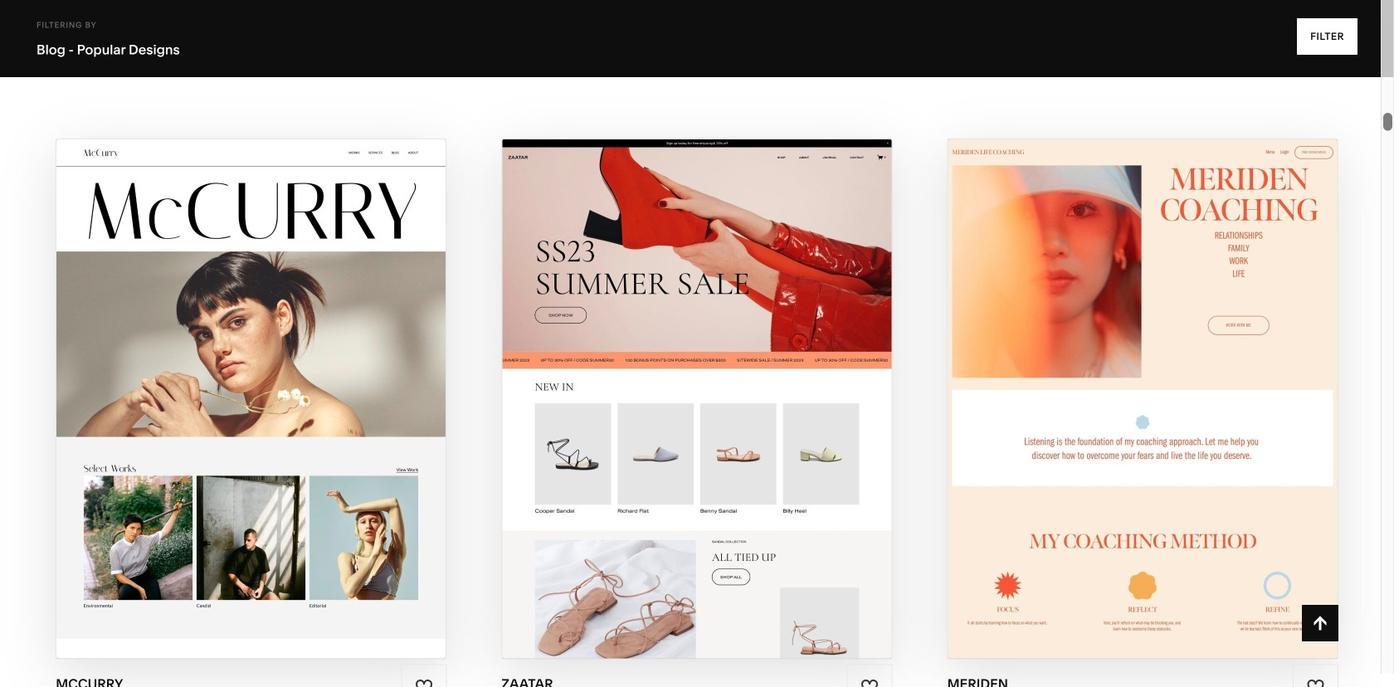 Task type: locate. For each thing, give the bounding box(es) containing it.
meriden image
[[949, 140, 1338, 659]]

mccurry image
[[57, 140, 446, 659]]



Task type: vqa. For each thing, say whether or not it's contained in the screenshot.
Zaatar image
yes



Task type: describe. For each thing, give the bounding box(es) containing it.
zaatar image
[[503, 140, 892, 659]]

back to top image
[[1311, 614, 1330, 633]]



